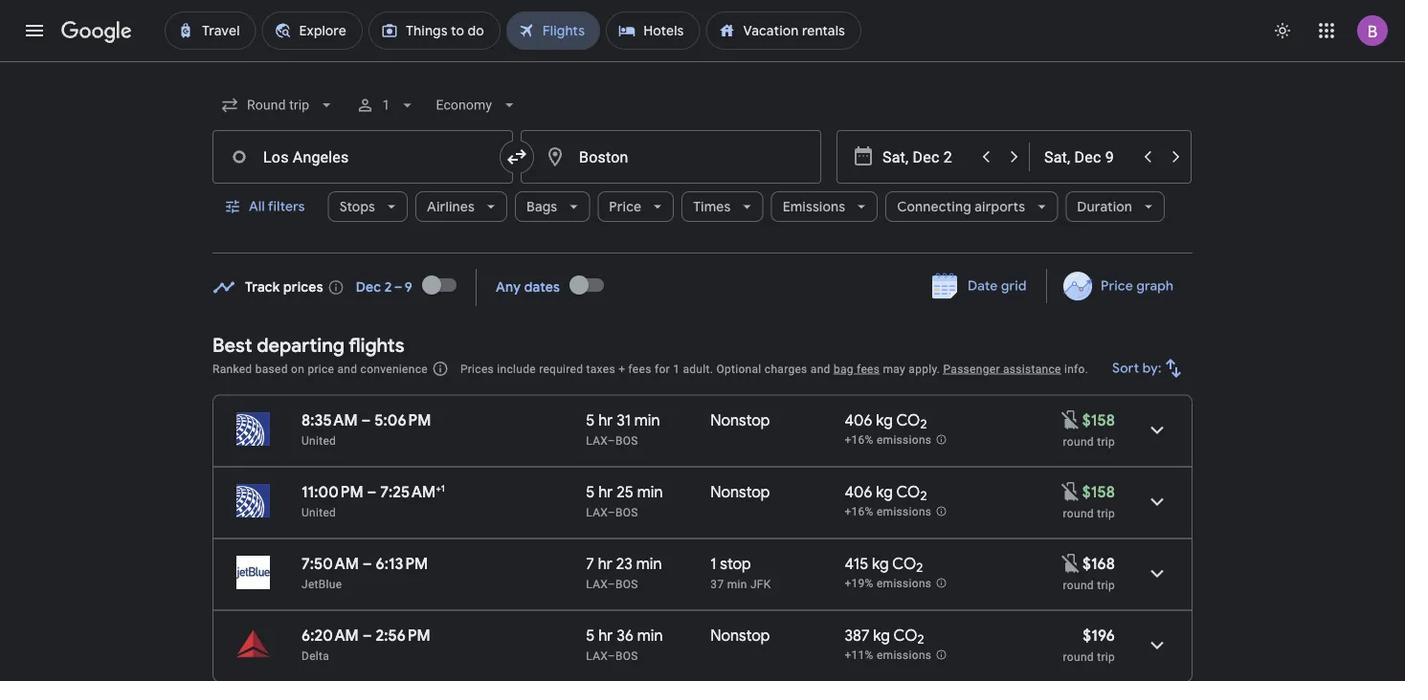 Task type: vqa. For each thing, say whether or not it's contained in the screenshot.
and
yes



Task type: locate. For each thing, give the bounding box(es) containing it.
fees left for
[[628, 362, 652, 376]]

round down $168 text box
[[1063, 579, 1094, 592]]

3 round trip from the top
[[1063, 579, 1115, 592]]

2 this price for this flight doesn't include overhead bin access. if you need a carry-on bag, use the bags filter to update prices. image from the top
[[1059, 480, 1082, 503]]

nonstop down jfk
[[711, 626, 770, 646]]

1
[[382, 97, 390, 113], [673, 362, 680, 376], [441, 482, 445, 494], [711, 554, 717, 574]]

0 vertical spatial $158
[[1082, 411, 1115, 430]]

5 inside 5 hr 31 min lax – bos
[[586, 411, 595, 430]]

1 vertical spatial +16%
[[845, 506, 874, 519]]

Arrival time: 7:25 AM on  Sunday, December 3. text field
[[380, 482, 445, 502]]

1 stop 37 min jfk
[[711, 554, 771, 591]]

trip down '$196'
[[1097, 650, 1115, 664]]

2 up +19% emissions
[[916, 560, 923, 576]]

flights
[[349, 333, 405, 358]]

2 inside 415 kg co 2
[[916, 560, 923, 576]]

None field
[[213, 88, 344, 123], [428, 88, 527, 123], [213, 88, 344, 123], [428, 88, 527, 123]]

united
[[302, 434, 336, 448], [302, 506, 336, 519]]

co for 5 hr 36 min
[[894, 626, 918, 646]]

+16% emissions
[[845, 434, 932, 447], [845, 506, 932, 519]]

co up +19% emissions
[[892, 554, 916, 574]]

1 vertical spatial +
[[436, 482, 441, 494]]

co up +11% emissions
[[894, 626, 918, 646]]

7:25 am
[[380, 482, 436, 502]]

1 5 from the top
[[586, 411, 595, 430]]

0 vertical spatial +16% emissions
[[845, 434, 932, 447]]

1 bos from the top
[[616, 434, 638, 448]]

2 fees from the left
[[857, 362, 880, 376]]

387
[[845, 626, 870, 646]]

+16% emissions up 415 kg co 2
[[845, 506, 932, 519]]

prices
[[460, 362, 494, 376]]

+16% for 5 hr 31 min
[[845, 434, 874, 447]]

hr left '25'
[[598, 482, 613, 502]]

kg down may
[[876, 411, 893, 430]]

co for 7 hr 23 min
[[892, 554, 916, 574]]

0 vertical spatial price
[[609, 198, 642, 215]]

emissions for 7 hr 23 min
[[877, 577, 932, 591]]

flight details. leaves los angeles international airport at 8:35 am on saturday, december 2 and arrives at boston logan international airport at 5:06 pm on saturday, december 2. image
[[1134, 407, 1180, 453]]

2 vertical spatial nonstop flight. element
[[711, 626, 770, 649]]

1 $158 from the top
[[1082, 411, 1115, 430]]

4 bos from the top
[[616, 650, 638, 663]]

flight details. leaves los angeles international airport at 6:20 am on saturday, december 2 and arrives at boston logan international airport at 2:56 pm on saturday, december 2. image
[[1134, 623, 1180, 669]]

apply.
[[909, 362, 940, 376]]

406 kg co 2 up 415 kg co 2
[[845, 482, 927, 505]]

hr right 7
[[598, 554, 613, 574]]

Departure time: 6:20 AM. text field
[[302, 626, 359, 646]]

2 vertical spatial this price for this flight doesn't include overhead bin access. if you need a carry-on bag, use the bags filter to update prices. image
[[1060, 552, 1083, 575]]

kg up +11% emissions
[[873, 626, 890, 646]]

0 vertical spatial united
[[302, 434, 336, 448]]

fees right bag
[[857, 362, 880, 376]]

1 vertical spatial $158
[[1082, 482, 1115, 502]]

price for price
[[609, 198, 642, 215]]

5 inside 5 hr 25 min lax – bos
[[586, 482, 595, 502]]

2 +16% from the top
[[845, 506, 874, 519]]

co
[[896, 411, 920, 430], [896, 482, 920, 502], [892, 554, 916, 574], [894, 626, 918, 646]]

– down the total duration 5 hr 36 min. 'element' at bottom
[[608, 650, 616, 663]]

2 $158 from the top
[[1082, 482, 1115, 502]]

grid
[[1001, 278, 1027, 295]]

trip down $158 text box
[[1097, 507, 1115, 520]]

swap origin and destination. image
[[505, 146, 528, 168]]

3 emissions from the top
[[877, 577, 932, 591]]

1 horizontal spatial and
[[811, 362, 831, 376]]

airports
[[975, 198, 1026, 215]]

2 vertical spatial round trip
[[1063, 579, 1115, 592]]

price right bags popup button
[[609, 198, 642, 215]]

trip down 158 us dollars text box
[[1097, 435, 1115, 448]]

0 vertical spatial +
[[619, 362, 625, 376]]

hr inside the 7 hr 23 min lax – bos
[[598, 554, 613, 574]]

+16% emissions down may
[[845, 434, 932, 447]]

1 vertical spatial round trip
[[1063, 507, 1115, 520]]

lax down the total duration 5 hr 36 min. 'element' at bottom
[[586, 650, 608, 663]]

best
[[213, 333, 252, 358]]

0 horizontal spatial price
[[609, 198, 642, 215]]

total duration 7 hr 23 min. element
[[586, 554, 711, 577]]

415 kg co 2
[[845, 554, 923, 576]]

1 round trip from the top
[[1063, 435, 1115, 448]]

0 vertical spatial nonstop
[[711, 411, 770, 430]]

2 down apply.
[[920, 417, 927, 433]]

leaves los angeles international airport at 7:50 am on saturday, december 2 and arrives at boston logan international airport at 6:13 pm on saturday, december 2. element
[[302, 554, 428, 574]]

dates
[[524, 279, 560, 296]]

taxes
[[586, 362, 615, 376]]

2 inside 387 kg co 2
[[918, 632, 924, 648]]

price graph
[[1101, 278, 1174, 295]]

5 left 36
[[586, 626, 595, 646]]

3 this price for this flight doesn't include overhead bin access. if you need a carry-on bag, use the bags filter to update prices. image from the top
[[1060, 552, 1083, 575]]

this price for this flight doesn't include overhead bin access. if you need a carry-on bag, use the bags filter to update prices. image
[[1059, 409, 1082, 431], [1059, 480, 1082, 503], [1060, 552, 1083, 575]]

all
[[249, 198, 265, 215]]

0 horizontal spatial +
[[436, 482, 441, 494]]

5
[[586, 411, 595, 430], [586, 482, 595, 502], [586, 626, 595, 646]]

trip down $168 text box
[[1097, 579, 1115, 592]]

and right price
[[337, 362, 357, 376]]

round for 7 hr 23 min
[[1063, 579, 1094, 592]]

0 vertical spatial +16%
[[845, 434, 874, 447]]

11:00 pm – 7:25 am + 1
[[302, 482, 445, 502]]

emissions
[[877, 434, 932, 447], [877, 506, 932, 519], [877, 577, 932, 591], [877, 649, 932, 663]]

hr left 31 at the bottom left
[[598, 411, 613, 430]]

trip
[[1097, 435, 1115, 448], [1097, 507, 1115, 520], [1097, 579, 1115, 592], [1097, 650, 1115, 664]]

$158 for 5 hr 25 min
[[1082, 482, 1115, 502]]

optional
[[716, 362, 762, 376]]

united inside 8:35 am – 5:06 pm united
[[302, 434, 336, 448]]

nonstop flight. element up stop
[[711, 482, 770, 505]]

kg for 5 hr 25 min
[[876, 482, 893, 502]]

1 emissions from the top
[[877, 434, 932, 447]]

1 vertical spatial nonstop flight. element
[[711, 482, 770, 505]]

0 vertical spatial 406
[[845, 411, 872, 430]]

+
[[619, 362, 625, 376], [436, 482, 441, 494]]

5 left '25'
[[586, 482, 595, 502]]

5 for 5 hr 31 min
[[586, 411, 595, 430]]

date grid
[[968, 278, 1027, 295]]

on
[[291, 362, 305, 376]]

lax down 7
[[586, 578, 608, 591]]

2 round trip from the top
[[1063, 507, 1115, 520]]

None text field
[[213, 130, 513, 184]]

2 406 from the top
[[845, 482, 872, 502]]

hr left 36
[[598, 626, 613, 646]]

– right 8:35 am
[[361, 411, 371, 430]]

united down 11:00 pm
[[302, 506, 336, 519]]

lax inside 5 hr 36 min lax – bos
[[586, 650, 608, 663]]

1 horizontal spatial +
[[619, 362, 625, 376]]

Arrival time: 2:56 PM. text field
[[376, 626, 430, 646]]

charges
[[765, 362, 808, 376]]

round
[[1063, 435, 1094, 448], [1063, 507, 1094, 520], [1063, 579, 1094, 592], [1063, 650, 1094, 664]]

– inside 7:50 am – 6:13 pm jetblue
[[363, 554, 372, 574]]

1 vertical spatial +16% emissions
[[845, 506, 932, 519]]

nonstop flight. element down jfk
[[711, 626, 770, 649]]

hr inside 5 hr 25 min lax – bos
[[598, 482, 613, 502]]

415
[[845, 554, 869, 574]]

406 kg co 2
[[845, 411, 927, 433], [845, 482, 927, 505]]

duration button
[[1066, 184, 1165, 230]]

1 vertical spatial nonstop
[[711, 482, 770, 502]]

None search field
[[213, 82, 1193, 254]]

4 lax from the top
[[586, 650, 608, 663]]

1 +16% emissions from the top
[[845, 434, 932, 447]]

min inside 5 hr 36 min lax – bos
[[637, 626, 663, 646]]

1 round from the top
[[1063, 435, 1094, 448]]

bos down 36
[[616, 650, 638, 663]]

co down may
[[896, 411, 920, 430]]

0 vertical spatial round trip
[[1063, 435, 1115, 448]]

406 kg co 2 for 5 hr 31 min
[[845, 411, 927, 433]]

6:20 am – 2:56 pm delta
[[302, 626, 430, 663]]

include
[[497, 362, 536, 376]]

trip inside $196 round trip
[[1097, 650, 1115, 664]]

nonstop flight. element
[[711, 411, 770, 433], [711, 482, 770, 505], [711, 626, 770, 649]]

emissions down 387 kg co 2
[[877, 649, 932, 663]]

co inside 415 kg co 2
[[892, 554, 916, 574]]

this price for this flight doesn't include overhead bin access. if you need a carry-on bag, use the bags filter to update prices. image down 158 us dollars text box
[[1059, 480, 1082, 503]]

and
[[337, 362, 357, 376], [811, 362, 831, 376]]

co inside 387 kg co 2
[[894, 626, 918, 646]]

1 406 kg co 2 from the top
[[845, 411, 927, 433]]

dec
[[356, 279, 381, 296]]

1 this price for this flight doesn't include overhead bin access. if you need a carry-on bag, use the bags filter to update prices. image from the top
[[1059, 409, 1082, 431]]

nonstop down optional
[[711, 411, 770, 430]]

delta
[[302, 650, 329, 663]]

hr for 31
[[598, 411, 613, 430]]

nonstop up stop
[[711, 482, 770, 502]]

4 trip from the top
[[1097, 650, 1115, 664]]

kg up +19% emissions
[[872, 554, 889, 574]]

emissions
[[783, 198, 845, 215]]

bos down 31 at the bottom left
[[616, 434, 638, 448]]

3 round from the top
[[1063, 579, 1094, 592]]

0 vertical spatial this price for this flight doesn't include overhead bin access. if you need a carry-on bag, use the bags filter to update prices. image
[[1059, 409, 1082, 431]]

lax up 7
[[586, 506, 608, 519]]

min inside "1 stop 37 min jfk"
[[727, 578, 747, 591]]

2 vertical spatial 5
[[586, 626, 595, 646]]

min right the 23
[[636, 554, 662, 574]]

lax down total duration 5 hr 31 min. element
[[586, 434, 608, 448]]

any
[[496, 279, 521, 296]]

+16% down bag fees "button"
[[845, 434, 874, 447]]

round down 158 us dollars text box
[[1063, 435, 1094, 448]]

bos inside 5 hr 36 min lax – bos
[[616, 650, 638, 663]]

4 round from the top
[[1063, 650, 1094, 664]]

2 vertical spatial nonstop
[[711, 626, 770, 646]]

0 vertical spatial 406 kg co 2
[[845, 411, 927, 433]]

hr inside 5 hr 31 min lax – bos
[[598, 411, 613, 430]]

sort by:
[[1113, 360, 1162, 377]]

0 horizontal spatial fees
[[628, 362, 652, 376]]

+16%
[[845, 434, 874, 447], [845, 506, 874, 519]]

– left 7:25 am
[[367, 482, 377, 502]]

– inside 8:35 am – 5:06 pm united
[[361, 411, 371, 430]]

31
[[617, 411, 631, 430]]

3 trip from the top
[[1097, 579, 1115, 592]]

1 +16% from the top
[[845, 434, 874, 447]]

round trip down $168 text box
[[1063, 579, 1115, 592]]

1 stop flight. element
[[711, 554, 751, 577]]

emissions down may
[[877, 434, 932, 447]]

5 left 31 at the bottom left
[[586, 411, 595, 430]]

$158 down sort
[[1082, 411, 1115, 430]]

1 united from the top
[[302, 434, 336, 448]]

price
[[308, 362, 334, 376]]

1 vertical spatial 406 kg co 2
[[845, 482, 927, 505]]

406 down bag fees "button"
[[845, 411, 872, 430]]

2 406 kg co 2 from the top
[[845, 482, 927, 505]]

hr for 23
[[598, 554, 613, 574]]

2 up +11% emissions
[[918, 632, 924, 648]]

406
[[845, 411, 872, 430], [845, 482, 872, 502]]

2 +16% emissions from the top
[[845, 506, 932, 519]]

hr inside 5 hr 36 min lax – bos
[[598, 626, 613, 646]]

round trip down 158 us dollars text box
[[1063, 435, 1115, 448]]

hr for 36
[[598, 626, 613, 646]]

406 kg co 2 down may
[[845, 411, 927, 433]]

5 hr 25 min lax – bos
[[586, 482, 663, 519]]

lax inside the 7 hr 23 min lax – bos
[[586, 578, 608, 591]]

min right 37
[[727, 578, 747, 591]]

– down total duration 5 hr 25 min. element
[[608, 506, 616, 519]]

1 nonstop from the top
[[711, 411, 770, 430]]

stops
[[340, 198, 375, 215]]

0 horizontal spatial and
[[337, 362, 357, 376]]

1 vertical spatial price
[[1101, 278, 1133, 295]]

bos for 23
[[616, 578, 638, 591]]

2 trip from the top
[[1097, 507, 1115, 520]]

– left 2:56 pm
[[362, 626, 372, 646]]

2 nonstop flight. element from the top
[[711, 482, 770, 505]]

2 lax from the top
[[586, 506, 608, 519]]

nonstop flight. element down optional
[[711, 411, 770, 433]]

this price for this flight doesn't include overhead bin access. if you need a carry-on bag, use the bags filter to update prices. image down $158 text box
[[1060, 552, 1083, 575]]

change appearance image
[[1260, 8, 1306, 54]]

– down total duration 5 hr 31 min. element
[[608, 434, 616, 448]]

+16% for 5 hr 25 min
[[845, 506, 874, 519]]

emissions up 415 kg co 2
[[877, 506, 932, 519]]

bos inside the 7 hr 23 min lax – bos
[[616, 578, 638, 591]]

round trip
[[1063, 435, 1115, 448], [1063, 507, 1115, 520], [1063, 579, 1115, 592]]

1 vertical spatial 5
[[586, 482, 595, 502]]

min inside the 7 hr 23 min lax – bos
[[636, 554, 662, 574]]

learn more about ranking image
[[432, 360, 449, 378]]

nonstop flight. element for 5 hr 31 min
[[711, 411, 770, 433]]

2 round from the top
[[1063, 507, 1094, 520]]

kg inside 415 kg co 2
[[872, 554, 889, 574]]

2
[[920, 417, 927, 433], [920, 488, 927, 505], [916, 560, 923, 576], [918, 632, 924, 648]]

168 US dollars text field
[[1083, 554, 1115, 574]]

date grid button
[[918, 269, 1042, 303]]

kg up 415 kg co 2
[[876, 482, 893, 502]]

united down 8:35 am text field
[[302, 434, 336, 448]]

3 lax from the top
[[586, 578, 608, 591]]

total duration 5 hr 31 min. element
[[586, 411, 711, 433]]

1 fees from the left
[[628, 362, 652, 376]]

connecting airports
[[897, 198, 1026, 215]]

prices include required taxes + fees for 1 adult. optional charges and bag fees may apply. passenger assistance
[[460, 362, 1061, 376]]

406 for 5 hr 31 min
[[845, 411, 872, 430]]

round trip for 5 hr 31 min
[[1063, 435, 1115, 448]]

and left bag
[[811, 362, 831, 376]]

min right 36
[[637, 626, 663, 646]]

0 vertical spatial nonstop flight. element
[[711, 411, 770, 433]]

406 up 415
[[845, 482, 872, 502]]

price
[[609, 198, 642, 215], [1101, 278, 1133, 295]]

total duration 5 hr 36 min. element
[[586, 626, 711, 649]]

1 inside "1 stop 37 min jfk"
[[711, 554, 717, 574]]

price left graph
[[1101, 278, 1133, 295]]

1 lax from the top
[[586, 434, 608, 448]]

price inside button
[[1101, 278, 1133, 295]]

1 vertical spatial 406
[[845, 482, 872, 502]]

2 nonstop from the top
[[711, 482, 770, 502]]

nonstop
[[711, 411, 770, 430], [711, 482, 770, 502], [711, 626, 770, 646]]

– inside the 7 hr 23 min lax – bos
[[608, 578, 616, 591]]

406 kg co 2 for 5 hr 25 min
[[845, 482, 927, 505]]

price button
[[598, 184, 674, 230]]

2 bos from the top
[[616, 506, 638, 519]]

min inside 5 hr 31 min lax – bos
[[634, 411, 660, 430]]

nonstop flight. element for 5 hr 36 min
[[711, 626, 770, 649]]

emissions down 415 kg co 2
[[877, 577, 932, 591]]

3 nonstop flight. element from the top
[[711, 626, 770, 649]]

1 and from the left
[[337, 362, 357, 376]]

kg for 7 hr 23 min
[[872, 554, 889, 574]]

kg
[[876, 411, 893, 430], [876, 482, 893, 502], [872, 554, 889, 574], [873, 626, 890, 646]]

0 vertical spatial 5
[[586, 411, 595, 430]]

bos inside 5 hr 31 min lax – bos
[[616, 434, 638, 448]]

1 vertical spatial united
[[302, 506, 336, 519]]

round trip down $158 text box
[[1063, 507, 1115, 520]]

leaves los angeles international airport at 8:35 am on saturday, december 2 and arrives at boston logan international airport at 5:06 pm on saturday, december 2. element
[[302, 411, 431, 430]]

fees
[[628, 362, 652, 376], [857, 362, 880, 376]]

none search field containing all filters
[[213, 82, 1193, 254]]

kg for 5 hr 31 min
[[876, 411, 893, 430]]

emissions for 5 hr 31 min
[[877, 434, 932, 447]]

37
[[711, 578, 724, 591]]

bos inside 5 hr 25 min lax – bos
[[616, 506, 638, 519]]

learn more about tracked prices image
[[327, 279, 344, 296]]

flight details. leaves los angeles international airport at 11:00 pm on saturday, december 2 and arrives at boston logan international airport at 7:25 am on sunday, december 3. image
[[1134, 479, 1180, 525]]

min right 31 at the bottom left
[[634, 411, 660, 430]]

– down total duration 7 hr 23 min. element
[[608, 578, 616, 591]]

sort
[[1113, 360, 1140, 377]]

lax inside 5 hr 31 min lax – bos
[[586, 434, 608, 448]]

1 trip from the top
[[1097, 435, 1115, 448]]

2 5 from the top
[[586, 482, 595, 502]]

None text field
[[521, 130, 821, 184]]

min
[[634, 411, 660, 430], [637, 482, 663, 502], [636, 554, 662, 574], [727, 578, 747, 591], [637, 626, 663, 646]]

best departing flights main content
[[213, 262, 1193, 682]]

leaves los angeles international airport at 11:00 pm on saturday, december 2 and arrives at boston logan international airport at 7:25 am on sunday, december 3. element
[[302, 482, 445, 502]]

co up 415 kg co 2
[[896, 482, 920, 502]]

1 nonstop flight. element from the top
[[711, 411, 770, 433]]

min inside 5 hr 25 min lax – bos
[[637, 482, 663, 502]]

5 inside 5 hr 36 min lax – bos
[[586, 626, 595, 646]]

3 nonstop from the top
[[711, 626, 770, 646]]

required
[[539, 362, 583, 376]]

2 emissions from the top
[[877, 506, 932, 519]]

bos down '25'
[[616, 506, 638, 519]]

round down $158 text box
[[1063, 507, 1094, 520]]

round down '$196'
[[1063, 650, 1094, 664]]

3 5 from the top
[[586, 626, 595, 646]]

min for 7 hr 23 min
[[636, 554, 662, 574]]

2 up 415 kg co 2
[[920, 488, 927, 505]]

total duration 5 hr 25 min. element
[[586, 482, 711, 505]]

+16% up 415
[[845, 506, 874, 519]]

1 vertical spatial this price for this flight doesn't include overhead bin access. if you need a carry-on bag, use the bags filter to update prices. image
[[1059, 480, 1082, 503]]

– left 6:13 pm text box
[[363, 554, 372, 574]]

1 horizontal spatial price
[[1101, 278, 1133, 295]]

8:35 am – 5:06 pm united
[[302, 411, 431, 448]]

connecting
[[897, 198, 972, 215]]

min right '25'
[[637, 482, 663, 502]]

+19%
[[845, 577, 874, 591]]

$158 left the flight details. leaves los angeles international airport at 11:00 pm on saturday, december 2 and arrives at boston logan international airport at 7:25 am on sunday, december 3. icon
[[1082, 482, 1115, 502]]

round for 5 hr 25 min
[[1063, 507, 1094, 520]]

round for 5 hr 31 min
[[1063, 435, 1094, 448]]

4 emissions from the top
[[877, 649, 932, 663]]

trip for 5 hr 31 min
[[1097, 435, 1115, 448]]

price inside popup button
[[609, 198, 642, 215]]

lax inside 5 hr 25 min lax – bos
[[586, 506, 608, 519]]

this price for this flight doesn't include overhead bin access. if you need a carry-on bag, use the bags filter to update prices. image down assistance on the bottom right of page
[[1059, 409, 1082, 431]]

bos down the 23
[[616, 578, 638, 591]]

1 406 from the top
[[845, 411, 872, 430]]

3 bos from the top
[[616, 578, 638, 591]]

1 horizontal spatial fees
[[857, 362, 880, 376]]

kg inside 387 kg co 2
[[873, 626, 890, 646]]



Task type: describe. For each thing, give the bounding box(es) containing it.
ranked
[[213, 362, 252, 376]]

stops button
[[328, 184, 408, 230]]

min for 1 stop
[[727, 578, 747, 591]]

196 US dollars text field
[[1083, 626, 1115, 646]]

duration
[[1077, 198, 1133, 215]]

nonstop for 5 hr 36 min
[[711, 626, 770, 646]]

by:
[[1143, 360, 1162, 377]]

round trip for 5 hr 25 min
[[1063, 507, 1115, 520]]

times button
[[682, 184, 764, 230]]

emissions for 5 hr 36 min
[[877, 649, 932, 663]]

round inside $196 round trip
[[1063, 650, 1094, 664]]

dec 2 – 9
[[356, 279, 413, 296]]

1 button
[[348, 82, 424, 128]]

bos for 36
[[616, 650, 638, 663]]

prices
[[283, 279, 323, 296]]

any dates
[[496, 279, 560, 296]]

min for 5 hr 31 min
[[634, 411, 660, 430]]

5 hr 36 min lax – bos
[[586, 626, 663, 663]]

2 for 5 hr 31 min
[[920, 417, 927, 433]]

co for 5 hr 25 min
[[896, 482, 920, 502]]

best departing flights
[[213, 333, 405, 358]]

graph
[[1136, 278, 1174, 295]]

round trip for 7 hr 23 min
[[1063, 579, 1115, 592]]

387 kg co 2
[[845, 626, 924, 648]]

– inside 5 hr 25 min lax – bos
[[608, 506, 616, 519]]

adult.
[[683, 362, 713, 376]]

nonstop flight. element for 5 hr 25 min
[[711, 482, 770, 505]]

25
[[617, 482, 634, 502]]

price for price graph
[[1101, 278, 1133, 295]]

connecting airports button
[[886, 184, 1058, 230]]

6:13 pm
[[376, 554, 428, 574]]

7 hr 23 min lax – bos
[[586, 554, 662, 591]]

loading results progress bar
[[0, 61, 1405, 65]]

6:20 am
[[302, 626, 359, 646]]

5 for 5 hr 25 min
[[586, 482, 595, 502]]

23
[[616, 554, 633, 574]]

departing
[[257, 333, 345, 358]]

– inside 5 hr 36 min lax – bos
[[608, 650, 616, 663]]

158 US dollars text field
[[1082, 482, 1115, 502]]

+11%
[[845, 649, 874, 663]]

jfk
[[750, 578, 771, 591]]

hr for 25
[[598, 482, 613, 502]]

$168
[[1083, 554, 1115, 574]]

+19% emissions
[[845, 577, 932, 591]]

date
[[968, 278, 998, 295]]

2 for 5 hr 36 min
[[918, 632, 924, 648]]

airlines
[[427, 198, 475, 215]]

trip for 5 hr 25 min
[[1097, 507, 1115, 520]]

lax for 5 hr 25 min
[[586, 506, 608, 519]]

bag
[[834, 362, 854, 376]]

lax for 7 hr 23 min
[[586, 578, 608, 591]]

bags
[[527, 198, 557, 215]]

this price for this flight doesn't include overhead bin access. if you need a carry-on bag, use the bags filter to update prices. image for 5 hr 31 min
[[1059, 409, 1082, 431]]

kg for 5 hr 36 min
[[873, 626, 890, 646]]

+16% emissions for 5 hr 31 min
[[845, 434, 932, 447]]

track prices
[[245, 279, 323, 296]]

7:50 am – 6:13 pm jetblue
[[302, 554, 428, 591]]

2 for 5 hr 25 min
[[920, 488, 927, 505]]

flight details. leaves los angeles international airport at 7:50 am on saturday, december 2 and arrives at boston logan international airport at 6:13 pm on saturday, december 2. image
[[1134, 551, 1180, 597]]

may
[[883, 362, 906, 376]]

158 US dollars text field
[[1082, 411, 1115, 430]]

5 for 5 hr 36 min
[[586, 626, 595, 646]]

leaves los angeles international airport at 6:20 am on saturday, december 2 and arrives at boston logan international airport at 2:56 pm on saturday, december 2. element
[[302, 626, 430, 646]]

Departure time: 8:35 AM. text field
[[302, 411, 358, 430]]

bos for 31
[[616, 434, 638, 448]]

2 and from the left
[[811, 362, 831, 376]]

7
[[586, 554, 594, 574]]

5 hr 31 min lax – bos
[[586, 411, 660, 448]]

Departure time: 7:50 AM. text field
[[302, 554, 359, 574]]

36
[[617, 626, 634, 646]]

emissions button
[[771, 184, 878, 230]]

all filters button
[[213, 184, 320, 230]]

Departure text field
[[883, 131, 971, 183]]

+ inside 11:00 pm – 7:25 am + 1
[[436, 482, 441, 494]]

7:50 am
[[302, 554, 359, 574]]

stop
[[720, 554, 751, 574]]

passenger assistance button
[[943, 362, 1061, 376]]

406 for 5 hr 25 min
[[845, 482, 872, 502]]

main menu image
[[23, 19, 46, 42]]

ranked based on price and convenience
[[213, 362, 428, 376]]

+11% emissions
[[845, 649, 932, 663]]

passenger
[[943, 362, 1000, 376]]

lax for 5 hr 36 min
[[586, 650, 608, 663]]

1 inside 1 popup button
[[382, 97, 390, 113]]

2 for 7 hr 23 min
[[916, 560, 923, 576]]

bag fees button
[[834, 362, 880, 376]]

2:56 pm
[[376, 626, 430, 646]]

Arrival time: 6:13 PM. text field
[[376, 554, 428, 574]]

assistance
[[1003, 362, 1061, 376]]

this price for this flight doesn't include overhead bin access. if you need a carry-on bag, use the bags filter to update prices. image for 7 hr 23 min
[[1060, 552, 1083, 575]]

all filters
[[249, 198, 305, 215]]

min for 5 hr 25 min
[[637, 482, 663, 502]]

sort by: button
[[1105, 346, 1193, 392]]

$196 round trip
[[1063, 626, 1115, 664]]

bags button
[[515, 184, 590, 230]]

2 – 9
[[385, 279, 413, 296]]

track
[[245, 279, 280, 296]]

bos for 25
[[616, 506, 638, 519]]

for
[[655, 362, 670, 376]]

– inside 5 hr 31 min lax – bos
[[608, 434, 616, 448]]

Departure time: 11:00 PM. text field
[[302, 482, 363, 502]]

based
[[255, 362, 288, 376]]

$158 for 5 hr 31 min
[[1082, 411, 1115, 430]]

filters
[[268, 198, 305, 215]]

layover (1 of 1) is a 37 min layover at john f. kennedy international airport in new york. element
[[711, 577, 835, 592]]

lax for 5 hr 31 min
[[586, 434, 608, 448]]

5:06 pm
[[375, 411, 431, 430]]

Arrival time: 5:06 PM. text field
[[375, 411, 431, 430]]

8:35 am
[[302, 411, 358, 430]]

1 inside 11:00 pm – 7:25 am + 1
[[441, 482, 445, 494]]

– inside 6:20 am – 2:56 pm delta
[[362, 626, 372, 646]]

times
[[693, 198, 731, 215]]

co for 5 hr 31 min
[[896, 411, 920, 430]]

2 united from the top
[[302, 506, 336, 519]]

Return text field
[[1044, 131, 1132, 183]]

nonstop for 5 hr 31 min
[[711, 411, 770, 430]]

$196
[[1083, 626, 1115, 646]]

airlines button
[[416, 184, 507, 230]]

price graph button
[[1051, 269, 1189, 303]]

jetblue
[[302, 578, 342, 591]]

+16% emissions for 5 hr 25 min
[[845, 506, 932, 519]]

nonstop for 5 hr 25 min
[[711, 482, 770, 502]]

trip for 7 hr 23 min
[[1097, 579, 1115, 592]]

this price for this flight doesn't include overhead bin access. if you need a carry-on bag, use the bags filter to update prices. image for 5 hr 25 min
[[1059, 480, 1082, 503]]

find the best price region
[[213, 262, 1193, 319]]

emissions for 5 hr 25 min
[[877, 506, 932, 519]]

11:00 pm
[[302, 482, 363, 502]]

min for 5 hr 36 min
[[637, 626, 663, 646]]



